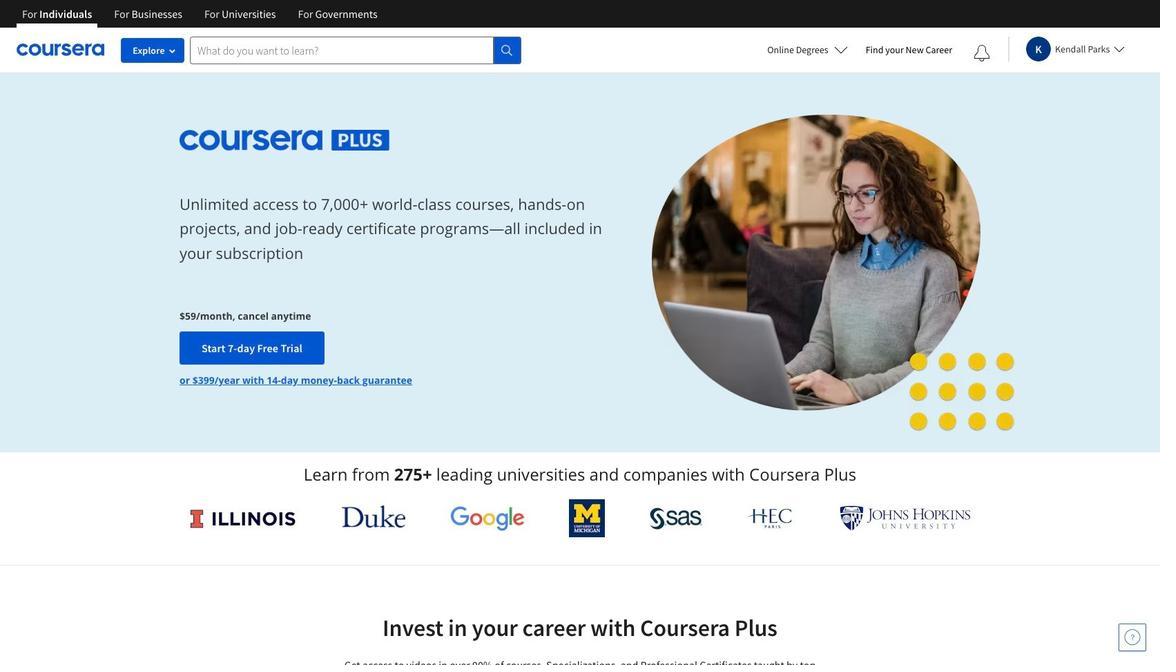 Task type: describe. For each thing, give the bounding box(es) containing it.
duke university image
[[342, 506, 406, 528]]

google image
[[450, 506, 525, 531]]

banner navigation
[[11, 0, 389, 28]]

coursera plus image
[[180, 130, 390, 150]]

johns hopkins university image
[[840, 506, 971, 531]]

university of illinois at urbana-champaign image
[[189, 507, 297, 529]]



Task type: vqa. For each thing, say whether or not it's contained in the screenshot.
Duke University "IMAGE"
yes



Task type: locate. For each thing, give the bounding box(es) containing it.
university of michigan image
[[569, 499, 605, 537]]

coursera image
[[17, 39, 104, 61]]

None search field
[[190, 36, 522, 64]]

sas image
[[650, 507, 702, 529]]

help center image
[[1125, 629, 1141, 646]]

hec paris image
[[747, 504, 795, 533]]

What do you want to learn? text field
[[190, 36, 494, 64]]



